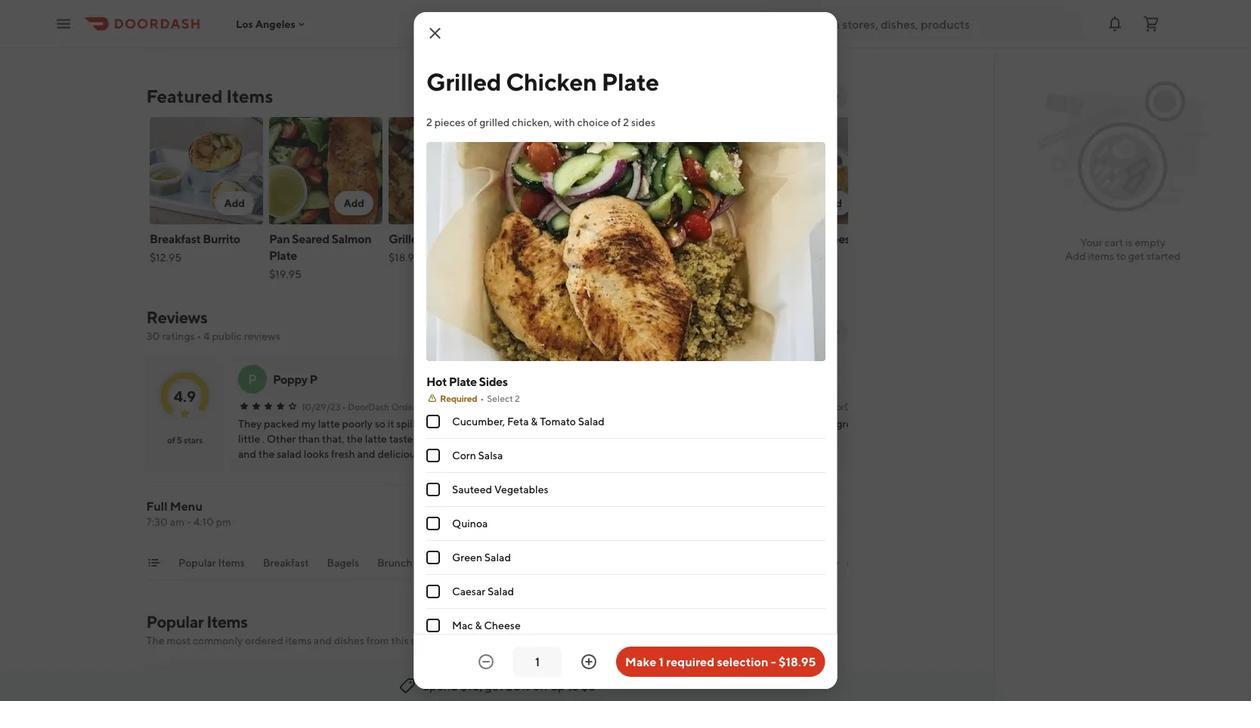 Task type: vqa. For each thing, say whether or not it's contained in the screenshot.
Bagels
yes



Task type: describe. For each thing, give the bounding box(es) containing it.
2 horizontal spatial 2
[[623, 116, 629, 129]]

• for • doordash order
[[342, 402, 346, 412]]

scroll menu navigation right image
[[830, 557, 842, 569]]

1
[[659, 655, 664, 670]]

add button for burrito
[[215, 191, 254, 216]]

add inside your cart is empty add items to get started
[[1066, 250, 1086, 262]]

toast
[[430, 557, 456, 569]]

4.9
[[173, 388, 196, 405]]

hot plate sides group
[[426, 374, 825, 702]]

corn
[[452, 450, 476, 462]]

am
[[170, 516, 185, 529]]

brunch
[[377, 557, 412, 569]]

20%
[[506, 679, 531, 694]]

• doordash review
[[818, 402, 897, 412]]

cheese inside the hot plate sides 'group'
[[484, 620, 520, 632]]

grilled
[[479, 116, 510, 129]]

menu
[[170, 499, 203, 514]]

$14.95
[[627, 251, 660, 264]]

add for bowl
[[702, 197, 723, 209]]

vegetables
[[494, 484, 548, 496]]

this
[[391, 635, 409, 647]]

popular items the most commonly ordered items and dishes from this store
[[146, 612, 435, 647]]

order
[[391, 402, 416, 412]]

1 horizontal spatial breakfast
[[263, 557, 309, 569]]

stars
[[183, 435, 202, 445]]

to for up
[[568, 679, 579, 694]]

- for 4:10
[[187, 516, 191, 529]]

c
[[486, 371, 496, 388]]

items for popular items the most commonly ordered items and dishes from this store
[[207, 612, 248, 632]]

chicken avocado salad $17.95
[[508, 232, 601, 281]]

items for popular items
[[218, 557, 245, 569]]

feta
[[507, 416, 529, 428]]

your
[[1081, 236, 1103, 249]]

hot plate sides
[[426, 375, 507, 389]]

public
[[212, 330, 242, 343]]

panini
[[558, 433, 587, 445]]

& inside 'bacon egg & cheese $10.95'
[[806, 232, 814, 246]]

plate up sides
[[601, 67, 659, 96]]

hot
[[426, 375, 447, 389]]

bacon egg & cheese image
[[747, 117, 860, 225]]

mac & cheese
[[452, 620, 520, 632]]

grilled chicken plate dialog
[[414, 12, 837, 702]]

pan seared salmon plate $19.95
[[269, 232, 371, 281]]

green
[[452, 552, 482, 564]]

salmon
[[331, 232, 371, 246]]

grilled chicken plate $18.95
[[388, 232, 501, 264]]

1 horizontal spatial of
[[467, 116, 477, 129]]

los angeles button
[[236, 18, 308, 30]]

avocado
[[554, 232, 601, 246]]

chicken inside dialog
[[506, 67, 597, 96]]

2 inside the hot plate sides 'group'
[[515, 393, 520, 404]]

doordash for review
[[824, 402, 865, 412]]

breakfast for breakfast bowl
[[627, 232, 678, 246]]

chicken inside "chicken avocado salad $17.95"
[[508, 232, 552, 246]]

from
[[367, 635, 389, 647]]

Mac & Cheese checkbox
[[426, 619, 440, 633]]

0 horizontal spatial 2
[[426, 116, 432, 129]]

next button of carousel image
[[830, 90, 842, 102]]

los angeles
[[236, 18, 296, 30]]

popular items button
[[178, 556, 245, 580]]

breakfast burrito image
[[149, 117, 263, 225]]

salsa
[[478, 450, 503, 462]]

most
[[167, 635, 191, 647]]

plate inside 'group'
[[449, 375, 477, 389]]

& right mac
[[475, 620, 482, 632]]

bagels button
[[327, 556, 359, 580]]

• inside reviews 30 ratings • 4 public reviews
[[197, 330, 201, 343]]

commonly
[[193, 635, 243, 647]]

Sauteed Vegetables checkbox
[[426, 483, 440, 497]]

selection
[[717, 655, 769, 670]]

breakfast button
[[263, 556, 309, 580]]

salad inside "chicken avocado salad $17.95"
[[508, 248, 537, 263]]

items inside your cart is empty add items to get started
[[1088, 250, 1114, 262]]

$19.95
[[269, 268, 301, 281]]

cart
[[1105, 236, 1124, 249]]

add button for avocado
[[573, 191, 612, 216]]

salads
[[474, 557, 505, 569]]

brunch button
[[377, 556, 412, 580]]

2 horizontal spatial of
[[611, 116, 621, 129]]

started
[[1147, 250, 1181, 262]]

increase quantity by 1 image
[[580, 653, 598, 671]]

featured items
[[146, 85, 273, 107]]

popular for popular items the most commonly ordered items and dishes from this store
[[146, 612, 204, 632]]

caesar salad
[[452, 586, 514, 598]]

grilled chicken plate
[[426, 67, 659, 96]]

breakfast burrito $12.95
[[149, 232, 240, 264]]

$12.95
[[149, 251, 181, 264]]

empty
[[1135, 236, 1166, 249]]

items for featured items
[[226, 85, 273, 107]]

$18.95 inside button
[[779, 655, 816, 670]]

coffee & tea button
[[838, 556, 899, 580]]

with
[[554, 116, 575, 129]]

reviews
[[244, 330, 280, 343]]

cheese inside 'bacon egg & cheese $10.95'
[[816, 232, 857, 246]]

full
[[146, 499, 168, 514]]

Green Salad checkbox
[[426, 551, 440, 565]]

add inside button
[[710, 326, 731, 338]]

& right feta
[[531, 416, 538, 428]]

plate inside 'pan seared salmon plate $19.95'
[[269, 248, 297, 263]]

angeles
[[255, 18, 296, 30]]

Current quantity is 1 number field
[[523, 654, 553, 671]]

reviews link
[[146, 308, 207, 327]]

los
[[236, 18, 253, 30]]

featured
[[146, 85, 223, 107]]

add button for bowl
[[693, 191, 732, 216]]

add button for chicken
[[454, 191, 493, 216]]

doordash for order
[[348, 402, 389, 412]]

off
[[533, 679, 548, 694]]

popular for popular items
[[178, 557, 216, 569]]

mac
[[452, 620, 473, 632]]

• for • select 2
[[480, 393, 484, 404]]

to for items
[[1117, 250, 1127, 262]]

full menu 7:30 am - 4:10 pm
[[146, 499, 231, 529]]

choice
[[577, 116, 609, 129]]

reviews
[[146, 308, 207, 327]]



Task type: locate. For each thing, give the bounding box(es) containing it.
previous image
[[800, 326, 812, 338]]

- inside button
[[771, 655, 776, 670]]

items down your at top right
[[1088, 250, 1114, 262]]

items right featured
[[226, 85, 273, 107]]

5 add button from the left
[[693, 191, 732, 216]]

chicken avocado salad image
[[508, 117, 621, 225]]

popular inside button
[[178, 557, 216, 569]]

7:30
[[146, 516, 168, 529]]

1 vertical spatial -
[[771, 655, 776, 670]]

$10.95
[[747, 251, 780, 264]]

spend
[[422, 679, 458, 694]]

$17.95
[[508, 268, 538, 281]]

2 vertical spatial items
[[207, 612, 248, 632]]

salad up panini
[[578, 416, 604, 428]]

0 horizontal spatial p
[[248, 371, 257, 388]]

0 vertical spatial -
[[187, 516, 191, 529]]

- right selection
[[771, 655, 776, 670]]

pan seared salmon plate image
[[269, 117, 382, 225]]

&
[[806, 232, 814, 246], [531, 416, 538, 428], [874, 557, 880, 569], [475, 620, 482, 632]]

grilled for grilled chicken plate $18.95
[[388, 232, 425, 246]]

0 horizontal spatial to
[[568, 679, 579, 694]]

items inside heading
[[226, 85, 273, 107]]

0 horizontal spatial -
[[187, 516, 191, 529]]

1 horizontal spatial cheese
[[816, 232, 857, 246]]

6 add button from the left
[[812, 191, 851, 216]]

of right 'choice'
[[611, 116, 621, 129]]

is
[[1126, 236, 1133, 249]]

0 horizontal spatial grilled
[[388, 232, 425, 246]]

poppy p
[[273, 372, 317, 387]]

2 left pieces
[[426, 116, 432, 129]]

tea
[[882, 557, 899, 569]]

chicken up salsa
[[477, 433, 516, 445]]

0 horizontal spatial breakfast
[[149, 232, 200, 246]]

popular inside popular items the most commonly ordered items and dishes from this store
[[146, 612, 204, 632]]

1 vertical spatial to
[[568, 679, 579, 694]]

1 horizontal spatial items
[[1088, 250, 1114, 262]]

grilled chicken plate image
[[388, 117, 502, 225]]

doordash down next icon
[[824, 402, 865, 412]]

1 horizontal spatial to
[[1117, 250, 1127, 262]]

1 vertical spatial popular
[[146, 612, 204, 632]]

popular up most
[[146, 612, 204, 632]]

• for • doordash review
[[818, 402, 822, 412]]

0 vertical spatial items
[[1088, 250, 1114, 262]]

decrease quantity by 1 image
[[477, 653, 495, 671]]

salads button
[[474, 556, 505, 580]]

get inside your cart is empty add items to get started
[[1129, 250, 1145, 262]]

caesar
[[452, 586, 485, 598]]

grilled
[[426, 67, 501, 96], [388, 232, 425, 246]]

1 horizontal spatial $18.95
[[779, 655, 816, 670]]

featured items heading
[[146, 84, 273, 108]]

make
[[625, 655, 657, 670]]

grilled for grilled chicken plate
[[426, 67, 501, 96]]

1 vertical spatial review
[[867, 402, 897, 412]]

grilled inside dialog
[[426, 67, 501, 96]]

cheese down caesar salad
[[484, 620, 520, 632]]

coffee
[[838, 557, 871, 569]]

1 horizontal spatial grilled
[[426, 67, 501, 96]]

up
[[551, 679, 565, 694]]

burrito
[[203, 232, 240, 246]]

select
[[487, 393, 513, 404]]

0 vertical spatial review
[[733, 326, 769, 338]]

salad down salads button
[[487, 586, 514, 598]]

tomato
[[540, 416, 576, 428]]

bacon
[[747, 232, 781, 246]]

your cart is empty add items to get started
[[1066, 236, 1181, 262]]

10/29/23
[[301, 402, 340, 412]]

breakfast for breakfast burrito
[[149, 232, 200, 246]]

0 horizontal spatial cheese
[[484, 620, 520, 632]]

pan
[[269, 232, 289, 246]]

p
[[248, 371, 257, 388], [309, 372, 317, 387]]

plate up 'required'
[[449, 375, 477, 389]]

breakfast
[[149, 232, 200, 246], [627, 232, 678, 246], [263, 557, 309, 569]]

green salad
[[452, 552, 511, 564]]

Quinoa checkbox
[[426, 517, 440, 531]]

grilled inside grilled chicken plate $18.95
[[388, 232, 425, 246]]

add for seared
[[343, 197, 364, 209]]

4 add button from the left
[[573, 191, 612, 216]]

to down cart
[[1117, 250, 1127, 262]]

& inside 'button'
[[874, 557, 880, 569]]

$18.95
[[388, 251, 421, 264], [779, 655, 816, 670]]

get right $15,
[[485, 679, 504, 694]]

cucumber,
[[452, 416, 505, 428]]

salad
[[508, 248, 537, 263], [578, 416, 604, 428], [484, 552, 511, 564], [487, 586, 514, 598]]

p left poppy at the bottom left of the page
[[248, 371, 257, 388]]

5
[[176, 435, 182, 445]]

breakfast inside the 'breakfast burrito $12.95'
[[149, 232, 200, 246]]

of left 5
[[167, 435, 175, 445]]

$15,
[[460, 679, 483, 694]]

add button up grilled chicken plate $18.95
[[454, 191, 493, 216]]

items left and
[[285, 635, 312, 647]]

breakfast inside breakfast bowl $14.95
[[627, 232, 678, 246]]

ordered
[[245, 635, 283, 647]]

get down is
[[1129, 250, 1145, 262]]

add button for seared
[[334, 191, 373, 216]]

2 right select
[[515, 393, 520, 404]]

0 horizontal spatial of
[[167, 435, 175, 445]]

Caesar Salad checkbox
[[426, 585, 440, 599]]

0 items, open order cart image
[[1143, 15, 1161, 33]]

required
[[440, 393, 477, 404]]

1 vertical spatial cheese
[[484, 620, 520, 632]]

2 add button from the left
[[334, 191, 373, 216]]

chicken inside button
[[477, 433, 516, 445]]

dishes
[[334, 635, 364, 647]]

0 vertical spatial items
[[226, 85, 273, 107]]

items up 'commonly'
[[207, 612, 248, 632]]

$18.95 inside grilled chicken plate $18.95
[[388, 251, 421, 264]]

breakfast up $12.95
[[149, 232, 200, 246]]

0 vertical spatial to
[[1117, 250, 1127, 262]]

& right egg
[[806, 232, 814, 246]]

2 left sides
[[623, 116, 629, 129]]

add for burrito
[[224, 197, 245, 209]]

plate inside grilled chicken plate $18.95
[[473, 232, 501, 246]]

1 vertical spatial grilled
[[388, 232, 425, 246]]

chicken up $17.95
[[508, 232, 552, 246]]

add button
[[215, 191, 254, 216], [334, 191, 373, 216], [454, 191, 493, 216], [573, 191, 612, 216], [693, 191, 732, 216], [812, 191, 851, 216]]

- right am
[[187, 516, 191, 529]]

sides
[[479, 375, 507, 389]]

items inside button
[[218, 557, 245, 569]]

0 horizontal spatial $18.95
[[388, 251, 421, 264]]

- inside full menu 7:30 am - 4:10 pm
[[187, 516, 191, 529]]

items inside popular items the most commonly ordered items and dishes from this store
[[207, 612, 248, 632]]

poppy
[[273, 372, 307, 387]]

sauteed vegetables
[[452, 484, 548, 496]]

doordash left order
[[348, 402, 389, 412]]

grilled right salmon
[[388, 232, 425, 246]]

items
[[226, 85, 273, 107], [218, 557, 245, 569], [207, 612, 248, 632]]

1 horizontal spatial get
[[1129, 250, 1145, 262]]

1 vertical spatial items
[[218, 557, 245, 569]]

items inside popular items the most commonly ordered items and dishes from this store
[[285, 635, 312, 647]]

add for egg
[[821, 197, 842, 209]]

review
[[733, 326, 769, 338], [867, 402, 897, 412]]

spend $15, get 20% off up to $5
[[422, 679, 596, 694]]

p right poppy at the bottom left of the page
[[309, 372, 317, 387]]

review inside button
[[733, 326, 769, 338]]

0 horizontal spatial review
[[733, 326, 769, 338]]

0 horizontal spatial items
[[285, 635, 312, 647]]

chicken down 'grilled chicken plate' image at the left of page
[[427, 232, 471, 246]]

store
[[411, 635, 435, 647]]

add review
[[710, 326, 769, 338]]

chicken caprese panini button
[[477, 432, 587, 447]]

1 horizontal spatial doordash
[[824, 402, 865, 412]]

Corn Salsa checkbox
[[426, 449, 440, 463]]

salad right the green
[[484, 552, 511, 564]]

0 vertical spatial get
[[1129, 250, 1145, 262]]

breakfast bowl image
[[627, 117, 741, 225]]

of left grilled
[[467, 116, 477, 129]]

close grilled chicken plate image
[[426, 24, 444, 42]]

0 vertical spatial $18.95
[[388, 251, 421, 264]]

chicken caprese panini
[[477, 433, 587, 445]]

pieces
[[434, 116, 465, 129]]

to right up on the left of the page
[[568, 679, 579, 694]]

ratings
[[162, 330, 195, 343]]

chicken inside grilled chicken plate $18.95
[[427, 232, 471, 246]]

• inside the hot plate sides 'group'
[[480, 393, 484, 404]]

get
[[1129, 250, 1145, 262], [485, 679, 504, 694]]

1 vertical spatial get
[[485, 679, 504, 694]]

1 add button from the left
[[215, 191, 254, 216]]

1 horizontal spatial p
[[309, 372, 317, 387]]

popular down 4:10
[[178, 557, 216, 569]]

1 horizontal spatial -
[[771, 655, 776, 670]]

1 doordash from the left
[[348, 402, 389, 412]]

•
[[197, 330, 201, 343], [480, 393, 484, 404], [342, 402, 346, 412], [818, 402, 822, 412]]

1 vertical spatial $18.95
[[779, 655, 816, 670]]

cheese right egg
[[816, 232, 857, 246]]

breakfast up the $14.95 at the top
[[627, 232, 678, 246]]

salad up $17.95
[[508, 248, 537, 263]]

grilled up pieces
[[426, 67, 501, 96]]

sauteed
[[452, 484, 492, 496]]

4:10
[[193, 516, 214, 529]]

notification bell image
[[1106, 15, 1124, 33]]

to inside your cart is empty add items to get started
[[1117, 250, 1127, 262]]

4
[[203, 330, 210, 343]]

0 vertical spatial grilled
[[426, 67, 501, 96]]

of 5 stars
[[167, 435, 202, 445]]

add button up salmon
[[334, 191, 373, 216]]

bowl
[[680, 232, 707, 246]]

plate left "chicken avocado salad $17.95"
[[473, 232, 501, 246]]

2 horizontal spatial breakfast
[[627, 232, 678, 246]]

bacon egg & cheese $10.95
[[747, 232, 857, 264]]

0 vertical spatial popular
[[178, 557, 216, 569]]

add button up burrito
[[215, 191, 254, 216]]

sides
[[631, 116, 655, 129]]

next image
[[830, 326, 842, 338]]

2 pieces of grilled chicken, with choice of 2 sides
[[426, 116, 655, 129]]

chicken up 2 pieces of grilled chicken, with choice of 2 sides
[[506, 67, 597, 96]]

2 doordash from the left
[[824, 402, 865, 412]]

caprese
[[517, 433, 556, 445]]

add button up bowl at the right
[[693, 191, 732, 216]]

add for chicken
[[463, 197, 484, 209]]

0 horizontal spatial doordash
[[348, 402, 389, 412]]

breakfast left bagels
[[263, 557, 309, 569]]

0 vertical spatial cheese
[[816, 232, 857, 246]]

0 horizontal spatial get
[[485, 679, 504, 694]]

add button up avocado
[[573, 191, 612, 216]]

3 add button from the left
[[454, 191, 493, 216]]

popular
[[178, 557, 216, 569], [146, 612, 204, 632]]

cucumber, feta & tomato salad
[[452, 416, 604, 428]]

add button for egg
[[812, 191, 851, 216]]

items
[[1088, 250, 1114, 262], [285, 635, 312, 647]]

• doordash order
[[342, 402, 416, 412]]

reviews 30 ratings • 4 public reviews
[[146, 308, 280, 343]]

items down pm
[[218, 557, 245, 569]]

seared
[[292, 232, 329, 246]]

& left tea
[[874, 557, 880, 569]]

• select 2
[[480, 393, 520, 404]]

1 horizontal spatial 2
[[515, 393, 520, 404]]

1 vertical spatial items
[[285, 635, 312, 647]]

- for $18.95
[[771, 655, 776, 670]]

plate
[[601, 67, 659, 96], [473, 232, 501, 246], [269, 248, 297, 263], [449, 375, 477, 389]]

chicken,
[[512, 116, 552, 129]]

egg
[[783, 232, 804, 246]]

1 horizontal spatial review
[[867, 402, 897, 412]]

chicken
[[506, 67, 597, 96], [427, 232, 471, 246], [508, 232, 552, 246], [477, 433, 516, 445]]

add button up 'bacon egg & cheese $10.95'
[[812, 191, 851, 216]]

plate down pan
[[269, 248, 297, 263]]

cheese
[[816, 232, 857, 246], [484, 620, 520, 632]]

add for avocado
[[582, 197, 603, 209]]

open menu image
[[54, 15, 73, 33]]

the
[[146, 635, 165, 647]]

Cucumber, Feta & Tomato Salad checkbox
[[426, 415, 440, 429]]



